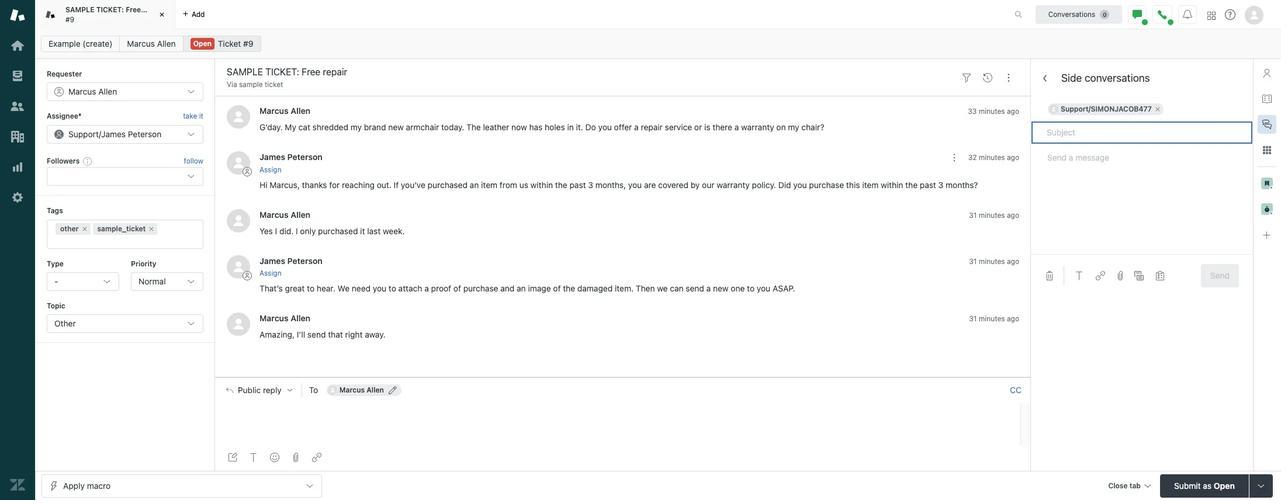Task type: locate. For each thing, give the bounding box(es) containing it.
2 ago from the top
[[1007, 153, 1019, 162]]

1 vertical spatial an
[[517, 283, 526, 293]]

allen down close icon
[[157, 39, 176, 49]]

to left hear.
[[307, 283, 314, 293]]

peterson up great
[[287, 256, 323, 266]]

5 ago from the top
[[1007, 314, 1019, 323]]

1 horizontal spatial purchase
[[809, 180, 844, 190]]

week.
[[383, 226, 405, 236]]

3 ago from the top
[[1007, 211, 1019, 220]]

2 minutes from the top
[[979, 153, 1005, 162]]

3
[[588, 180, 593, 190], [938, 180, 943, 190]]

ago for hi marcus, thanks for reaching out. if you've purchased an item from us within the past 3 months, you are covered by our warranty policy. did you purchase this item within the past 3 months?
[[1007, 153, 1019, 162]]

31 minutes ago
[[969, 211, 1019, 220], [969, 257, 1019, 266], [969, 314, 1019, 323]]

james peterson assign up great
[[259, 256, 323, 278]]

warranty left on
[[741, 122, 774, 132]]

marcus down requester
[[68, 87, 96, 97]]

add link (cmd k) image
[[1096, 271, 1105, 281], [312, 453, 321, 462]]

marcus allen down requester
[[68, 87, 117, 97]]

1 horizontal spatial #9
[[243, 39, 253, 49]]

0 vertical spatial new
[[388, 122, 404, 132]]

1 horizontal spatial within
[[881, 180, 903, 190]]

policy.
[[752, 180, 776, 190]]

1 assign from the top
[[259, 165, 282, 174]]

followers
[[47, 157, 80, 165]]

assign button for hi
[[259, 165, 282, 175]]

marcus allen up my
[[259, 106, 310, 116]]

my
[[351, 122, 362, 132], [788, 122, 799, 132]]

get started image
[[10, 38, 25, 53]]

0 vertical spatial 31
[[969, 211, 977, 220]]

and
[[500, 283, 514, 293]]

1 horizontal spatial send
[[686, 283, 704, 293]]

assign button up the that's
[[259, 268, 282, 279]]

1 vertical spatial assign button
[[259, 268, 282, 279]]

format text image
[[249, 453, 258, 462]]

3 left "months?"
[[938, 180, 943, 190]]

conversations
[[1048, 10, 1095, 18]]

you right need
[[373, 283, 386, 293]]

new right brand
[[388, 122, 404, 132]]

2 i from the left
[[296, 226, 298, 236]]

0 horizontal spatial add link (cmd k) image
[[312, 453, 321, 462]]

1 james peterson link from the top
[[259, 152, 323, 162]]

within
[[530, 180, 553, 190], [881, 180, 903, 190]]

2 vertical spatial 31
[[969, 314, 977, 323]]

minutes for amazing, i'll send that right away.
[[979, 314, 1005, 323]]

1 assign button from the top
[[259, 165, 282, 175]]

1 vertical spatial 31 minutes ago
[[969, 257, 1019, 266]]

0 horizontal spatial of
[[453, 283, 461, 293]]

attach files image
[[1116, 271, 1125, 281]]

1 vertical spatial purchase
[[463, 283, 498, 293]]

5 minutes from the top
[[979, 314, 1005, 323]]

customers image
[[10, 99, 25, 114]]

0 vertical spatial 31 minutes ago
[[969, 211, 1019, 220]]

0 horizontal spatial send
[[307, 330, 326, 340]]

1 horizontal spatial to
[[389, 283, 396, 293]]

1 horizontal spatial add link (cmd k) image
[[1096, 271, 1105, 281]]

apply
[[63, 481, 85, 491]]

1 31 from the top
[[969, 211, 977, 220]]

close image
[[156, 9, 168, 20]]

my right on
[[788, 122, 799, 132]]

1 horizontal spatial open
[[1214, 481, 1235, 491]]

format text image
[[1075, 271, 1084, 281]]

as
[[1203, 481, 1212, 491]]

james peterson link
[[259, 152, 323, 162], [259, 256, 323, 266]]

purchase left and
[[463, 283, 498, 293]]

it
[[199, 112, 203, 121], [360, 226, 365, 236]]

allen up support / james peterson in the left of the page
[[98, 87, 117, 97]]

2 within from the left
[[881, 180, 903, 190]]

marcus down free
[[127, 39, 155, 49]]

2 assign from the top
[[259, 269, 282, 278]]

1 horizontal spatial remove image
[[1154, 106, 1161, 113]]

0 horizontal spatial my
[[351, 122, 362, 132]]

you've
[[401, 180, 425, 190]]

0 vertical spatial add link (cmd k) image
[[1096, 271, 1105, 281]]

marcus allen link for g'day.
[[259, 106, 310, 116]]

tab
[[35, 0, 175, 29]]

subject field up do
[[224, 65, 954, 79]]

assign for hi
[[259, 165, 282, 174]]

1 vertical spatial 31
[[969, 257, 977, 266]]

1 vertical spatial it
[[360, 226, 365, 236]]

1 vertical spatial repair
[[641, 122, 663, 132]]

1 31 minutes ago text field from the top
[[969, 257, 1019, 266]]

open left ticket
[[193, 39, 212, 48]]

add link (cmd k) image right add attachment image
[[312, 453, 321, 462]]

reporting image
[[10, 160, 25, 175]]

1 vertical spatial send
[[307, 330, 326, 340]]

0 horizontal spatial remove image
[[148, 225, 155, 232]]

0 vertical spatial subject field
[[224, 65, 954, 79]]

assign button
[[259, 165, 282, 175], [259, 268, 282, 279]]

item
[[481, 180, 497, 190], [862, 180, 879, 190]]

warranty
[[741, 122, 774, 132], [717, 180, 750, 190]]

1 vertical spatial james peterson assign
[[259, 256, 323, 278]]

an
[[470, 180, 479, 190], [517, 283, 526, 293]]

james peterson assign
[[259, 152, 323, 174], [259, 256, 323, 278]]

2 james peterson link from the top
[[259, 256, 323, 266]]

0 vertical spatial james peterson link
[[259, 152, 323, 162]]

set child ticket fields image
[[1155, 271, 1165, 281]]

that's great to hear. we need you to attach a proof of purchase and an image of the damaged item. then we can send a new one to you asap.
[[259, 283, 795, 293]]

#9 inside secondary element
[[243, 39, 253, 49]]

sample_ticket
[[97, 224, 146, 233]]

past left months,
[[570, 180, 586, 190]]

assign up hi
[[259, 165, 282, 174]]

1 3 from the left
[[588, 180, 593, 190]]

to left 'attach' at the bottom left of the page
[[389, 283, 396, 293]]

2 james peterson assign from the top
[[259, 256, 323, 278]]

a left one
[[706, 283, 711, 293]]

0 vertical spatial repair
[[143, 5, 163, 14]]

get help image
[[1225, 9, 1235, 20]]

2 3 from the left
[[938, 180, 943, 190]]

james up hi
[[259, 152, 285, 162]]

marcus allen link up my
[[259, 106, 310, 116]]

1 horizontal spatial subject field
[[1031, 121, 1253, 144]]

marcus allen link up amazing,
[[259, 313, 310, 323]]

i right yes
[[275, 226, 277, 236]]

1 i from the left
[[275, 226, 277, 236]]

requester element
[[47, 83, 203, 101]]

armchair
[[406, 122, 439, 132]]

0 horizontal spatial an
[[470, 180, 479, 190]]

other
[[60, 224, 79, 233]]

4 ago from the top
[[1007, 257, 1019, 266]]

do
[[585, 122, 596, 132]]

warranty right our
[[717, 180, 750, 190]]

marcus allen
[[127, 39, 176, 49], [68, 87, 117, 97], [259, 106, 310, 116], [259, 210, 310, 220], [259, 313, 310, 323], [339, 385, 384, 394]]

conversations
[[1085, 72, 1150, 84]]

remove image right support/simonjacob477
[[1154, 106, 1161, 113]]

you left are
[[628, 180, 642, 190]]

assign button up hi
[[259, 165, 282, 175]]

of right proof
[[453, 283, 461, 293]]

1 horizontal spatial my
[[788, 122, 799, 132]]

new
[[388, 122, 404, 132], [713, 283, 729, 293]]

1 31 minutes ago from the top
[[969, 211, 1019, 220]]

i
[[275, 226, 277, 236], [296, 226, 298, 236]]

1 vertical spatial james peterson link
[[259, 256, 323, 266]]

customer context image
[[1262, 68, 1272, 78]]

31 minutes ago text field for that's great to hear. we need you to attach a proof of purchase and an image of the damaged item. then we can send a new one to you asap.
[[969, 257, 1019, 266]]

attach
[[398, 283, 422, 293]]

it left the last
[[360, 226, 365, 236]]

to right one
[[747, 283, 755, 293]]

#9 right ticket
[[243, 39, 253, 49]]

james up the that's
[[259, 256, 285, 266]]

avatar image
[[1049, 105, 1058, 114], [227, 105, 250, 129], [227, 152, 250, 175], [227, 209, 250, 232], [227, 255, 250, 279], [227, 313, 250, 336]]

1 vertical spatial james
[[259, 152, 285, 162]]

last
[[367, 226, 381, 236]]

my left brand
[[351, 122, 362, 132]]

add link (cmd k) image left attach files "image"
[[1096, 271, 1105, 281]]

1 james peterson assign from the top
[[259, 152, 323, 174]]

if
[[394, 180, 399, 190]]

assign up the that's
[[259, 269, 282, 278]]

0 vertical spatial james peterson assign
[[259, 152, 323, 174]]

peterson right '/'
[[128, 129, 161, 139]]

past left "months?"
[[920, 180, 936, 190]]

purchased right you've
[[428, 180, 467, 190]]

open inside secondary element
[[193, 39, 212, 48]]

allen inside requester element
[[98, 87, 117, 97]]

additional actions image
[[949, 153, 959, 162]]

the left damaged
[[563, 283, 575, 293]]

marcus.allen@example.com image
[[328, 385, 337, 395]]

a right offer
[[634, 122, 639, 132]]

send button
[[1201, 264, 1239, 288]]

peterson up thanks
[[287, 152, 323, 162]]

2 31 minutes ago from the top
[[969, 257, 1019, 266]]

you right do
[[598, 122, 612, 132]]

2 31 minutes ago text field from the top
[[969, 314, 1019, 323]]

2 to from the left
[[389, 283, 396, 293]]

a left proof
[[424, 283, 429, 293]]

1 horizontal spatial it
[[360, 226, 365, 236]]

a
[[634, 122, 639, 132], [734, 122, 739, 132], [424, 283, 429, 293], [706, 283, 711, 293]]

purchased right only
[[318, 226, 358, 236]]

marcus allen up did.
[[259, 210, 310, 220]]

then
[[636, 283, 655, 293]]

events image
[[983, 73, 992, 82]]

1 horizontal spatial i
[[296, 226, 298, 236]]

/
[[99, 129, 101, 139]]

2 vertical spatial 31 minutes ago
[[969, 314, 1019, 323]]

0 vertical spatial open
[[193, 39, 212, 48]]

amazing,
[[259, 330, 295, 340]]

is
[[704, 122, 710, 132]]

0 horizontal spatial i
[[275, 226, 277, 236]]

of
[[453, 283, 461, 293], [553, 283, 561, 293]]

insert emojis image
[[270, 453, 279, 462]]

open right as
[[1214, 481, 1235, 491]]

peterson inside the assignee* element
[[128, 129, 161, 139]]

0 vertical spatial #9
[[65, 15, 74, 24]]

minutes for hi marcus, thanks for reaching out. if you've purchased an item from us within the past 3 months, you are covered by our warranty policy. did you purchase this item within the past 3 months?
[[979, 153, 1005, 162]]

0 horizontal spatial new
[[388, 122, 404, 132]]

james peterson link up great
[[259, 256, 323, 266]]

ticket #9
[[218, 39, 253, 49]]

our
[[702, 180, 714, 190]]

to
[[307, 283, 314, 293], [389, 283, 396, 293], [747, 283, 755, 293]]

1 minutes from the top
[[979, 107, 1005, 116]]

it.
[[576, 122, 583, 132]]

new left one
[[713, 283, 729, 293]]

displays possible ticket submission types image
[[1257, 481, 1266, 491]]

3 minutes from the top
[[979, 211, 1005, 220]]

3 left months,
[[588, 180, 593, 190]]

minutes for that's great to hear. we need you to attach a proof of purchase and an image of the damaged item. then we can send a new one to you asap.
[[979, 257, 1005, 266]]

0 horizontal spatial past
[[570, 180, 586, 190]]

0 horizontal spatial within
[[530, 180, 553, 190]]

the left "months?"
[[905, 180, 918, 190]]

an left the from
[[470, 180, 479, 190]]

cc
[[1010, 385, 1022, 395]]

remove image
[[1154, 106, 1161, 113], [148, 225, 155, 232]]

within right us
[[530, 180, 553, 190]]

repair left service
[[641, 122, 663, 132]]

ago for amazing, i'll send that right away.
[[1007, 314, 1019, 323]]

it inside the conversationlabel log
[[360, 226, 365, 236]]

submit as open
[[1174, 481, 1235, 491]]

free
[[126, 5, 141, 14]]

2 horizontal spatial to
[[747, 283, 755, 293]]

marcus allen link for amazing,
[[259, 313, 310, 323]]

allen up cat
[[291, 106, 310, 116]]

#9 down sample
[[65, 15, 74, 24]]

marcus allen down close icon
[[127, 39, 176, 49]]

submit
[[1174, 481, 1201, 491]]

0 vertical spatial warranty
[[741, 122, 774, 132]]

i right did.
[[296, 226, 298, 236]]

james right support
[[101, 129, 126, 139]]

1 vertical spatial warranty
[[717, 180, 750, 190]]

main element
[[0, 0, 35, 500]]

purchase left 'this'
[[809, 180, 844, 190]]

1 horizontal spatial item
[[862, 180, 879, 190]]

marcus allen inside secondary element
[[127, 39, 176, 49]]

james peterson link up marcus,
[[259, 152, 323, 162]]

31 for week.
[[969, 211, 977, 220]]

33
[[968, 107, 977, 116]]

1 vertical spatial add link (cmd k) image
[[312, 453, 321, 462]]

brand
[[364, 122, 386, 132]]

send
[[686, 283, 704, 293], [307, 330, 326, 340]]

0 vertical spatial james
[[101, 129, 126, 139]]

of right image
[[553, 283, 561, 293]]

marcus up amazing,
[[259, 313, 289, 323]]

0 horizontal spatial purchase
[[463, 283, 498, 293]]

0 vertical spatial it
[[199, 112, 203, 121]]

marcus inside requester element
[[68, 87, 96, 97]]

0 vertical spatial assign
[[259, 165, 282, 174]]

1 vertical spatial #9
[[243, 39, 253, 49]]

0 horizontal spatial repair
[[143, 5, 163, 14]]

ago
[[1007, 107, 1019, 116], [1007, 153, 1019, 162], [1007, 211, 1019, 220], [1007, 257, 1019, 266], [1007, 314, 1019, 323]]

marcus allen inside requester element
[[68, 87, 117, 97]]

time tracking image
[[1261, 203, 1273, 215]]

0 horizontal spatial it
[[199, 112, 203, 121]]

send right can
[[686, 283, 704, 293]]

it right take on the left of the page
[[199, 112, 203, 121]]

Subject field
[[224, 65, 954, 79], [1031, 121, 1253, 144]]

ticket
[[218, 39, 241, 49]]

you left asap.
[[757, 283, 770, 293]]

2 vertical spatial peterson
[[287, 256, 323, 266]]

example (create) button
[[41, 36, 120, 52]]

send right i'll
[[307, 330, 326, 340]]

service
[[665, 122, 692, 132]]

within right 'this'
[[881, 180, 903, 190]]

take it button
[[183, 111, 203, 123]]

#9
[[65, 15, 74, 24], [243, 39, 253, 49]]

james inside the assignee* element
[[101, 129, 126, 139]]

0 horizontal spatial open
[[193, 39, 212, 48]]

0 horizontal spatial subject field
[[224, 65, 954, 79]]

0 vertical spatial send
[[686, 283, 704, 293]]

0 horizontal spatial purchased
[[318, 226, 358, 236]]

31 minutes ago text field
[[969, 257, 1019, 266], [969, 314, 1019, 323]]

james peterson assign up marcus,
[[259, 152, 323, 174]]

offer
[[614, 122, 632, 132]]

ticket:
[[96, 5, 124, 14]]

item right 'this'
[[862, 180, 879, 190]]

1 horizontal spatial repair
[[641, 122, 663, 132]]

ticket
[[265, 80, 283, 89]]

1 vertical spatial assign
[[259, 269, 282, 278]]

followers element
[[47, 167, 203, 186]]

0 horizontal spatial item
[[481, 180, 497, 190]]

repair right free
[[143, 5, 163, 14]]

2 31 from the top
[[969, 257, 977, 266]]

1 horizontal spatial past
[[920, 180, 936, 190]]

3 to from the left
[[747, 283, 755, 293]]

subject field down support/simonjacob477
[[1031, 121, 1253, 144]]

1 vertical spatial open
[[1214, 481, 1235, 491]]

0 vertical spatial assign button
[[259, 165, 282, 175]]

need
[[352, 283, 371, 293]]

1 vertical spatial 31 minutes ago text field
[[969, 314, 1019, 323]]

1 vertical spatial peterson
[[287, 152, 323, 162]]

marcus allen link up did.
[[259, 210, 310, 220]]

admin image
[[10, 190, 25, 205]]

public reply button
[[216, 378, 301, 402]]

1 horizontal spatial 3
[[938, 180, 943, 190]]

requester
[[47, 70, 82, 78]]

item left the from
[[481, 180, 497, 190]]

marcus allen link down close icon
[[119, 36, 183, 52]]

2 assign button from the top
[[259, 268, 282, 279]]

0 vertical spatial peterson
[[128, 129, 161, 139]]

assign for that's
[[259, 269, 282, 278]]

0 horizontal spatial to
[[307, 283, 314, 293]]

0 vertical spatial 31 minutes ago text field
[[969, 257, 1019, 266]]

remove image right "sample_ticket"
[[148, 225, 155, 232]]

1 horizontal spatial of
[[553, 283, 561, 293]]

0 horizontal spatial 3
[[588, 180, 593, 190]]

4 minutes from the top
[[979, 257, 1005, 266]]

1 horizontal spatial new
[[713, 283, 729, 293]]

0 vertical spatial purchase
[[809, 180, 844, 190]]

assignee* element
[[47, 125, 203, 144]]

type
[[47, 259, 64, 268]]

james
[[101, 129, 126, 139], [259, 152, 285, 162], [259, 256, 285, 266]]

open
[[193, 39, 212, 48], [1214, 481, 1235, 491]]

#9 inside sample ticket: free repair #9
[[65, 15, 74, 24]]

away.
[[365, 330, 386, 340]]

2 vertical spatial james
[[259, 256, 285, 266]]

james peterson link for marcus,
[[259, 152, 323, 162]]

assign button for that's
[[259, 268, 282, 279]]

- button
[[47, 272, 119, 291]]

topic element
[[47, 315, 203, 333]]

an right and
[[517, 283, 526, 293]]

0 vertical spatial purchased
[[428, 180, 467, 190]]

0 horizontal spatial #9
[[65, 15, 74, 24]]

1 item from the left
[[481, 180, 497, 190]]

on
[[776, 122, 786, 132]]

chair?
[[801, 122, 824, 132]]

1 ago from the top
[[1007, 107, 1019, 116]]

did.
[[279, 226, 294, 236]]

1 within from the left
[[530, 180, 553, 190]]



Task type: vqa. For each thing, say whether or not it's contained in the screenshot.
second the Total from left
no



Task type: describe. For each thing, give the bounding box(es) containing it.
take
[[183, 112, 197, 121]]

sample
[[65, 5, 94, 14]]

32 minutes ago text field
[[968, 153, 1019, 162]]

32 minutes ago
[[968, 153, 1019, 162]]

macro
[[87, 481, 111, 491]]

we
[[338, 283, 350, 293]]

close tab button
[[1103, 474, 1155, 499]]

via
[[227, 80, 237, 89]]

yes
[[259, 226, 273, 236]]

james peterson link for great
[[259, 256, 323, 266]]

side
[[1061, 72, 1082, 84]]

31 for attach
[[969, 257, 977, 266]]

1 of from the left
[[453, 283, 461, 293]]

31 minutes ago for attach
[[969, 257, 1019, 266]]

-
[[54, 276, 58, 286]]

secondary element
[[35, 32, 1281, 56]]

proof
[[431, 283, 451, 293]]

zendesk products image
[[1207, 11, 1216, 20]]

1 past from the left
[[570, 180, 586, 190]]

edit user image
[[389, 386, 397, 394]]

i'll
[[297, 330, 305, 340]]

hi
[[259, 180, 267, 190]]

tags
[[47, 206, 63, 215]]

tabs tab list
[[35, 0, 1002, 29]]

the right us
[[555, 180, 567, 190]]

(create)
[[83, 39, 112, 49]]

damaged
[[577, 283, 613, 293]]

draft mode image
[[228, 453, 237, 462]]

follow button
[[184, 156, 203, 167]]

asap.
[[773, 283, 795, 293]]

us
[[519, 180, 528, 190]]

g'day.
[[259, 122, 283, 132]]

31 minutes ago text field
[[969, 211, 1019, 220]]

1 vertical spatial remove image
[[148, 225, 155, 232]]

covered
[[658, 180, 688, 190]]

has
[[529, 122, 543, 132]]

conversations button
[[1036, 5, 1122, 24]]

0 vertical spatial an
[[470, 180, 479, 190]]

hear.
[[317, 283, 335, 293]]

take it
[[183, 112, 203, 121]]

zendesk image
[[10, 477, 25, 493]]

cat
[[298, 122, 310, 132]]

marcus inside secondary element
[[127, 39, 155, 49]]

zendesk support image
[[10, 8, 25, 23]]

you right did
[[793, 180, 807, 190]]

a right there
[[734, 122, 739, 132]]

1 vertical spatial new
[[713, 283, 729, 293]]

only
[[300, 226, 316, 236]]

we
[[657, 283, 668, 293]]

allen inside secondary element
[[157, 39, 176, 49]]

send
[[1210, 271, 1230, 281]]

bookmarks image
[[1261, 178, 1273, 189]]

leather
[[483, 122, 509, 132]]

marcus allen right marcus.allen@example.com image
[[339, 385, 384, 394]]

apps image
[[1262, 146, 1272, 155]]

marcus,
[[270, 180, 300, 190]]

amazing, i'll send that right away.
[[259, 330, 386, 340]]

peterson for hi
[[287, 152, 323, 162]]

example (create)
[[49, 39, 112, 49]]

1 to from the left
[[307, 283, 314, 293]]

shredded
[[312, 122, 348, 132]]

Public reply composer text field
[[221, 402, 1017, 427]]

holes
[[545, 122, 565, 132]]

discard this conversation image
[[1045, 271, 1054, 281]]

go back image
[[1040, 74, 1050, 83]]

repair inside the conversationlabel log
[[641, 122, 663, 132]]

that
[[328, 330, 343, 340]]

info on adding followers image
[[83, 157, 92, 166]]

button displays agent's chat status as online. image
[[1133, 10, 1142, 19]]

james peterson assign for marcus,
[[259, 152, 323, 174]]

minutes for yes i did. i only purchased it last week.
[[979, 211, 1005, 220]]

filter image
[[962, 73, 971, 82]]

hi marcus, thanks for reaching out. if you've purchased an item from us within the past 3 months, you are covered by our warranty policy. did you purchase this item within the past 3 months?
[[259, 180, 978, 190]]

reaching
[[342, 180, 375, 190]]

3 31 minutes ago from the top
[[969, 314, 1019, 323]]

james peterson assign for great
[[259, 256, 323, 278]]

normal
[[139, 276, 166, 286]]

allen up i'll
[[291, 313, 310, 323]]

31 minutes ago text field for amazing, i'll send that right away.
[[969, 314, 1019, 323]]

2 of from the left
[[553, 283, 561, 293]]

months?
[[946, 180, 978, 190]]

reply
[[263, 385, 282, 395]]

cc button
[[1010, 385, 1022, 395]]

marcus up g'day.
[[259, 106, 289, 116]]

topic
[[47, 302, 65, 310]]

1 vertical spatial purchased
[[318, 226, 358, 236]]

remove image
[[81, 225, 88, 232]]

0 vertical spatial remove image
[[1154, 106, 1161, 113]]

by
[[691, 180, 700, 190]]

1 horizontal spatial an
[[517, 283, 526, 293]]

priority
[[131, 259, 156, 268]]

item.
[[615, 283, 634, 293]]

hide composer image
[[618, 373, 628, 382]]

allen left 'edit user' image
[[367, 385, 384, 394]]

add attachment image
[[291, 453, 300, 462]]

image
[[528, 283, 551, 293]]

repair inside sample ticket: free repair #9
[[143, 5, 163, 14]]

32
[[968, 153, 977, 162]]

support
[[68, 129, 99, 139]]

james for hi
[[259, 152, 285, 162]]

marcus allen link for yes
[[259, 210, 310, 220]]

allen up only
[[291, 210, 310, 220]]

this
[[846, 180, 860, 190]]

tab containing sample ticket: free repair
[[35, 0, 175, 29]]

side conversations
[[1061, 72, 1150, 84]]

2 past from the left
[[920, 180, 936, 190]]

2 my from the left
[[788, 122, 799, 132]]

can
[[670, 283, 684, 293]]

33 minutes ago text field
[[968, 107, 1019, 116]]

marcus up yes
[[259, 210, 289, 220]]

thanks
[[302, 180, 327, 190]]

peterson for that's
[[287, 256, 323, 266]]

organizations image
[[10, 129, 25, 144]]

marcus allen link inside secondary element
[[119, 36, 183, 52]]

notifications image
[[1183, 10, 1192, 19]]

follow
[[184, 157, 203, 165]]

3 31 from the top
[[969, 314, 977, 323]]

today.
[[441, 122, 464, 132]]

1 vertical spatial subject field
[[1031, 121, 1253, 144]]

views image
[[10, 68, 25, 84]]

33 minutes ago
[[968, 107, 1019, 116]]

it inside take it button
[[199, 112, 203, 121]]

close
[[1108, 481, 1128, 490]]

ago for yes i did. i only purchased it last week.
[[1007, 211, 1019, 220]]

add
[[192, 10, 205, 18]]

g'day. my cat shredded my brand new armchair today. the leather now has holes in it. do you offer a repair service or is there a warranty on my chair?
[[259, 122, 824, 132]]

1 my from the left
[[351, 122, 362, 132]]

marcus allen up amazing,
[[259, 313, 310, 323]]

great
[[285, 283, 305, 293]]

example
[[49, 39, 80, 49]]

31 minutes ago for week.
[[969, 211, 1019, 220]]

james for that's
[[259, 256, 285, 266]]

knowledge image
[[1262, 94, 1272, 103]]

apply macro
[[63, 481, 111, 491]]

ago for that's great to hear. we need you to attach a proof of purchase and an image of the damaged item. then we can send a new one to you asap.
[[1007, 257, 1019, 266]]

did
[[778, 180, 791, 190]]

Side conversation composer text field
[[1045, 153, 1239, 246]]

marcus right marcus.allen@example.com image
[[339, 385, 365, 394]]

2 item from the left
[[862, 180, 879, 190]]

to
[[309, 385, 318, 395]]

public
[[238, 385, 261, 395]]

out.
[[377, 180, 391, 190]]

conversationlabel log
[[215, 96, 1031, 377]]

there
[[713, 122, 732, 132]]

months,
[[595, 180, 626, 190]]

1 horizontal spatial purchased
[[428, 180, 467, 190]]

sample ticket: free repair #9
[[65, 5, 163, 24]]

add button
[[175, 0, 212, 29]]

insert ticket comments image
[[1134, 271, 1144, 281]]

assignee*
[[47, 112, 82, 121]]

ticket actions image
[[1004, 73, 1013, 82]]

right
[[345, 330, 363, 340]]



